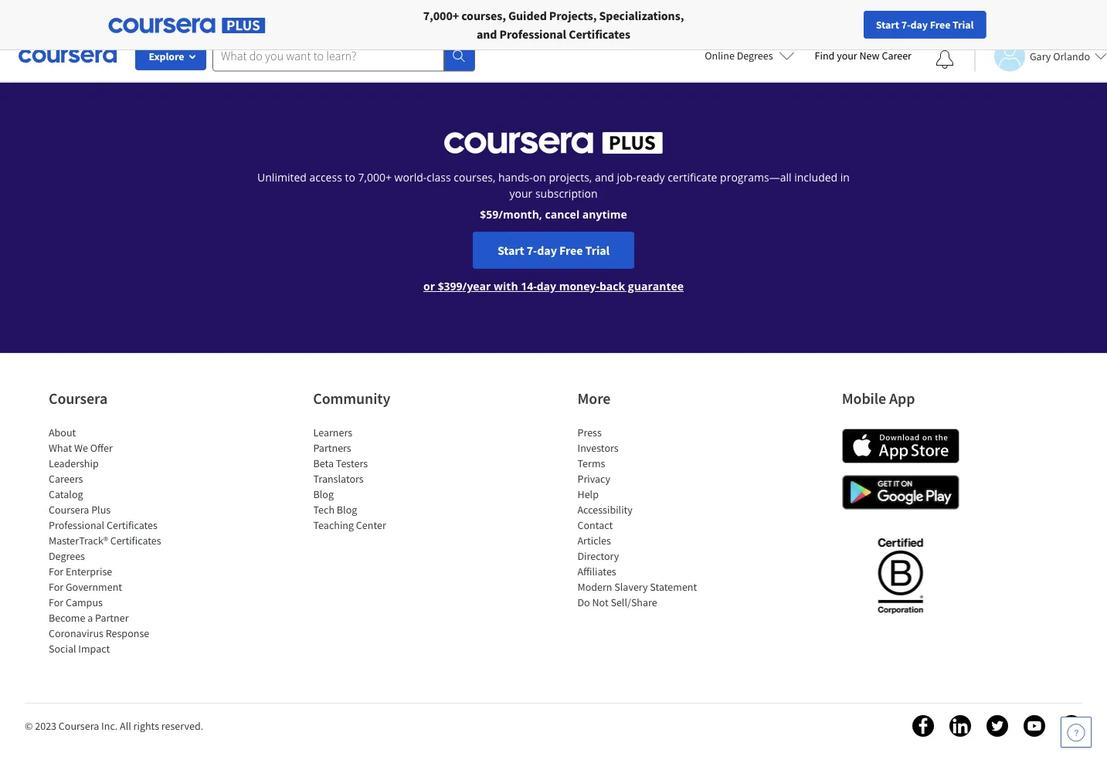 Task type: describe. For each thing, give the bounding box(es) containing it.
on inside unlimited access to 7,000+ world-class courses, hands-on projects, and job-ready certificate programs—all included in your subscription
[[533, 170, 546, 185]]

guided
[[509, 8, 547, 23]]

reserved.
[[161, 720, 203, 734]]

coursera up about
[[49, 389, 108, 409]]

coursera facebook image
[[913, 716, 935, 737]]

rates
[[466, 0, 492, 2]]

center
[[356, 519, 386, 533]]

/year
[[463, 279, 491, 294]]

directory
[[578, 550, 619, 564]]

typically
[[308, 0, 348, 2]]

explore button
[[135, 43, 206, 70]]

unlimited
[[257, 170, 307, 185]]

see
[[351, 0, 368, 2]]

catalog
[[49, 488, 83, 502]]

and up specializations,
[[652, 0, 672, 2]]

for up for campus link
[[49, 581, 64, 594]]

our
[[173, 0, 191, 2]]

1 horizontal spatial blog
[[337, 503, 357, 517]]

careers link
[[49, 472, 83, 486]]

online
[[705, 49, 735, 63]]

online degrees
[[705, 49, 773, 63]]

professional inside 'about what we offer leadership careers catalog coursera plus professional certificates mastertrack® certificates degrees for enterprise for government for campus become a partner coronavirus response social impact'
[[49, 519, 104, 533]]

What do you want to learn? text field
[[213, 41, 444, 72]]

included
[[795, 170, 838, 185]]

to inside unlimited access to 7,000+ world-class courses, hands-on projects, and job-ready certificate programs—all included in your subscription
[[345, 170, 355, 185]]

courses, inside 7,000+ courses, guided projects, specializations, and professional certificates
[[462, 8, 506, 23]]

affiliates
[[578, 565, 617, 579]]

1 vertical spatial start 7-day free trial button
[[473, 232, 635, 269]]

coursera inside 'about what we offer leadership careers catalog coursera plus professional certificates mastertrack® certificates degrees for enterprise for government for campus become a partner coronavirus response social impact'
[[49, 503, 89, 517]]

directly
[[752, 0, 789, 2]]

0 vertical spatial start 7-day free trial button
[[864, 11, 987, 39]]

privacy link
[[578, 472, 611, 486]]

help
[[578, 488, 599, 502]]

guarantee
[[628, 279, 684, 294]]

coursera image
[[19, 43, 117, 68]]

social impact link
[[49, 642, 110, 656]]

for universities
[[229, 8, 309, 23]]

statement
[[650, 581, 697, 594]]

7,000+ inside 7,000+ courses, guided projects, specializations, and professional certificates
[[423, 8, 459, 23]]

learners
[[313, 426, 352, 440]]

privacy
[[578, 472, 611, 486]]

download on the app store image
[[842, 429, 960, 464]]

what we offer link
[[49, 441, 113, 455]]

degrees link
[[49, 550, 85, 564]]

1 vertical spatial 7-
[[527, 243, 537, 258]]

research,
[[241, 0, 287, 2]]

their
[[262, 3, 286, 18]]

all
[[120, 720, 131, 734]]

app
[[890, 389, 916, 409]]

campus
[[66, 596, 103, 610]]

terms link
[[578, 457, 606, 471]]

1 vertical spatial plus
[[123, 3, 144, 18]]

gary orlando
[[1030, 49, 1091, 63]]

translators
[[313, 472, 364, 486]]

press
[[578, 426, 602, 440]]

articles link
[[578, 534, 611, 548]]

plus inside 'about what we offer leadership careers catalog coursera plus professional certificates mastertrack® certificates degrees for enterprise for government for campus become a partner coronavirus response social impact'
[[91, 503, 111, 517]]

projects,
[[549, 8, 597, 23]]

1 horizontal spatial 7-
[[902, 18, 911, 32]]

beta
[[313, 457, 334, 471]]

mobile
[[842, 389, 887, 409]]

having
[[887, 0, 920, 2]]

careers
[[49, 472, 83, 486]]

0 horizontal spatial start 7-day free trial
[[498, 243, 610, 258]]

2 vertical spatial day
[[537, 279, 557, 294]]

articles
[[578, 534, 611, 548]]

ready
[[637, 170, 665, 185]]

subscription inside unlimited access to 7,000+ world-class courses, hands-on projects, and job-ready certificate programs—all included in your subscription
[[536, 186, 598, 201]]

professional certificates link
[[49, 519, 158, 533]]

new
[[860, 49, 880, 63]]

coursera left inc.
[[59, 720, 99, 734]]

press link
[[578, 426, 602, 440]]

subscription inside based on our data and research, we typically see higher completion rates among coursera plus learners, and we are hearing directly from learners that having a coursera plus subscription increases their motivation to learn more.
[[147, 3, 209, 18]]

coronavirus response link
[[49, 627, 149, 641]]

and inside unlimited access to 7,000+ world-class courses, hands-on projects, and job-ready certificate programs—all included in your subscription
[[595, 170, 614, 185]]

about what we offer leadership careers catalog coursera plus professional certificates mastertrack® certificates degrees for enterprise for government for campus become a partner coronavirus response social impact
[[49, 426, 161, 656]]

learners,
[[605, 0, 649, 2]]

show notifications image
[[936, 50, 955, 69]]

leadership link
[[49, 457, 99, 471]]

degrees inside online degrees dropdown button
[[737, 49, 773, 63]]

learn
[[359, 3, 385, 18]]

get it on google play image
[[842, 475, 960, 510]]

find your new career link
[[807, 46, 920, 66]]

motivation
[[289, 3, 343, 18]]

/month,
[[499, 207, 543, 222]]

courses, inside unlimited access to 7,000+ world-class courses, hands-on projects, and job-ready certificate programs—all included in your subscription
[[454, 170, 496, 185]]

logo of certified b corporation image
[[869, 530, 932, 622]]

tech
[[313, 503, 335, 517]]

universities
[[248, 8, 309, 23]]

leadership
[[49, 457, 99, 471]]

coursera instagram image
[[1061, 716, 1083, 737]]

for down degrees link
[[49, 565, 64, 579]]

$399
[[438, 279, 463, 294]]

we
[[74, 441, 88, 455]]

businesses
[[147, 8, 204, 23]]

coursera linkedin image
[[950, 716, 972, 737]]

social
[[49, 642, 76, 656]]

coursera right having
[[932, 0, 978, 2]]

coronavirus
[[49, 627, 104, 641]]

directory link
[[578, 550, 619, 564]]

partners
[[313, 441, 351, 455]]

teaching
[[313, 519, 354, 533]]

investors link
[[578, 441, 619, 455]]

14-
[[521, 279, 537, 294]]

more
[[578, 389, 611, 409]]

on inside based on our data and research, we typically see higher completion rates among coursera plus learners, and we are hearing directly from learners that having a coursera plus subscription increases their motivation to learn more.
[[157, 0, 170, 2]]

hearing
[[711, 0, 749, 2]]

certificates inside 7,000+ courses, guided projects, specializations, and professional certificates
[[569, 26, 631, 42]]

contact link
[[578, 519, 613, 533]]

blog link
[[313, 488, 334, 502]]

gary
[[1030, 49, 1052, 63]]

find
[[815, 49, 835, 63]]

1 horizontal spatial start 7-day free trial
[[876, 18, 974, 32]]



Task type: locate. For each thing, give the bounding box(es) containing it.
offer
[[90, 441, 113, 455]]

1 horizontal spatial list
[[313, 425, 445, 533]]

0 horizontal spatial subscription
[[147, 3, 209, 18]]

coursera twitter image
[[987, 716, 1009, 737]]

subscription down the our
[[147, 3, 209, 18]]

certificate
[[668, 170, 718, 185]]

and up increases
[[219, 0, 238, 2]]

1 vertical spatial a
[[88, 611, 93, 625]]

start 7-day free trial button
[[864, 11, 987, 39], [473, 232, 635, 269]]

start 7-day free trial down having
[[876, 18, 974, 32]]

governments
[[350, 8, 423, 23]]

free up money- in the right of the page
[[560, 243, 583, 258]]

7- up 14- in the left of the page
[[527, 243, 537, 258]]

start 7-day free trial button up or $399 /year with 14-day money-back guarantee
[[473, 232, 635, 269]]

community
[[313, 389, 391, 409]]

0 horizontal spatial trial
[[586, 243, 610, 258]]

0 horizontal spatial list
[[49, 425, 180, 657]]

1 horizontal spatial start
[[876, 18, 900, 32]]

courses, right class
[[454, 170, 496, 185]]

1 vertical spatial start
[[498, 243, 525, 258]]

1 vertical spatial blog
[[337, 503, 357, 517]]

0 vertical spatial trial
[[953, 18, 974, 32]]

©
[[25, 720, 33, 734]]

plus down the based
[[123, 3, 144, 18]]

0 vertical spatial to
[[346, 3, 357, 18]]

7- down having
[[902, 18, 911, 32]]

free up show notifications icon on the right top of the page
[[930, 18, 951, 32]]

for businesses
[[128, 8, 204, 23]]

response
[[106, 627, 149, 641]]

are
[[692, 0, 708, 2]]

professional down guided
[[500, 26, 567, 42]]

your down "hands-"
[[510, 186, 533, 201]]

0 vertical spatial a
[[923, 0, 929, 2]]

coursera up projects,
[[532, 0, 579, 2]]

1 vertical spatial on
[[533, 170, 546, 185]]

investors
[[578, 441, 619, 455]]

1 vertical spatial to
[[345, 170, 355, 185]]

0 vertical spatial subscription
[[147, 3, 209, 18]]

start up with at the top of the page
[[498, 243, 525, 258]]

professional up mastertrack®
[[49, 519, 104, 533]]

0 horizontal spatial 7,000+
[[358, 170, 392, 185]]

1 list from the left
[[49, 425, 180, 657]]

certificates
[[569, 26, 631, 42], [107, 519, 158, 533], [110, 534, 161, 548]]

1 vertical spatial professional
[[49, 519, 104, 533]]

0 vertical spatial certificates
[[569, 26, 631, 42]]

for
[[128, 8, 145, 23], [229, 8, 246, 23], [49, 565, 64, 579], [49, 581, 64, 594], [49, 596, 64, 610]]

to down see
[[346, 3, 357, 18]]

0 vertical spatial 7-
[[902, 18, 911, 32]]

certificates down projects,
[[569, 26, 631, 42]]

specializations,
[[599, 8, 684, 23]]

list for more
[[578, 425, 709, 611]]

list containing learners
[[313, 425, 445, 533]]

1 horizontal spatial your
[[837, 49, 858, 63]]

career
[[882, 49, 912, 63]]

to
[[346, 3, 357, 18], [345, 170, 355, 185]]

2 horizontal spatial list
[[578, 425, 709, 611]]

list
[[49, 425, 180, 657], [313, 425, 445, 533], [578, 425, 709, 611]]

to right access
[[345, 170, 355, 185]]

professional
[[500, 26, 567, 42], [49, 519, 104, 533]]

for down research,
[[229, 8, 246, 23]]

7,000+ courses, guided projects, specializations, and professional certificates
[[423, 8, 684, 42]]

learners
[[820, 0, 861, 2]]

1 vertical spatial subscription
[[536, 186, 598, 201]]

press investors terms privacy help accessibility contact articles directory affiliates modern slavery statement do not sell/share
[[578, 426, 697, 610]]

0 vertical spatial your
[[837, 49, 858, 63]]

we left are
[[674, 0, 689, 2]]

degrees inside 'about what we offer leadership careers catalog coursera plus professional certificates mastertrack® certificates degrees for enterprise for government for campus become a partner coronavirus response social impact'
[[49, 550, 85, 564]]

trial down anytime
[[586, 243, 610, 258]]

for down the based
[[128, 8, 145, 23]]

start down that
[[876, 18, 900, 32]]

0 horizontal spatial start 7-day free trial button
[[473, 232, 635, 269]]

coursera plus image for and
[[109, 18, 266, 33]]

mastertrack® certificates link
[[49, 534, 161, 548]]

courses, down rates at top
[[462, 8, 506, 23]]

do
[[578, 596, 590, 610]]

1 horizontal spatial plus
[[123, 3, 144, 18]]

coursera youtube image
[[1024, 716, 1046, 737]]

a down campus
[[88, 611, 93, 625]]

degrees right online
[[737, 49, 773, 63]]

become
[[49, 611, 85, 625]]

1 horizontal spatial professional
[[500, 26, 567, 42]]

anytime
[[583, 207, 628, 222]]

partner
[[95, 611, 129, 625]]

day
[[911, 18, 928, 32], [537, 243, 557, 258], [537, 279, 557, 294]]

help link
[[578, 488, 599, 502]]

teaching center link
[[313, 519, 386, 533]]

subscription down projects,
[[536, 186, 598, 201]]

programs—all
[[721, 170, 792, 185]]

2023
[[35, 720, 56, 734]]

become a partner link
[[49, 611, 129, 625]]

list for community
[[313, 425, 445, 533]]

and inside 7,000+ courses, guided projects, specializations, and professional certificates
[[477, 26, 497, 42]]

coursera plus image for class
[[444, 132, 663, 154]]

a inside based on our data and research, we typically see higher completion rates among coursera plus learners, and we are hearing directly from learners that having a coursera plus subscription increases their motivation to learn more.
[[923, 0, 929, 2]]

a inside 'about what we offer leadership careers catalog coursera plus professional certificates mastertrack® certificates degrees for enterprise for government for campus become a partner coronavirus response social impact'
[[88, 611, 93, 625]]

list for coursera
[[49, 425, 180, 657]]

from
[[792, 0, 817, 2]]

0 vertical spatial start
[[876, 18, 900, 32]]

help center image
[[1068, 724, 1086, 742]]

start 7-day free trial
[[876, 18, 974, 32], [498, 243, 610, 258]]

0 vertical spatial on
[[157, 0, 170, 2]]

0 horizontal spatial degrees
[[49, 550, 85, 564]]

blog up tech
[[313, 488, 334, 502]]

coursera plus image up projects,
[[444, 132, 663, 154]]

higher
[[371, 0, 404, 2]]

a right having
[[923, 0, 929, 2]]

cancel
[[545, 207, 580, 222]]

1 vertical spatial trial
[[586, 243, 610, 258]]

None search field
[[213, 41, 475, 72]]

for up become
[[49, 596, 64, 610]]

day up or $399 /year with 14-day money-back guarantee
[[537, 243, 557, 258]]

we up motivation
[[290, 0, 305, 2]]

about link
[[49, 426, 76, 440]]

coursera plus image
[[109, 18, 266, 33], [444, 132, 663, 154]]

list containing press
[[578, 425, 709, 611]]

job-
[[617, 170, 637, 185]]

learners partners beta testers translators blog tech blog teaching center
[[313, 426, 386, 533]]

start 7-day free trial up or $399 /year with 14-day money-back guarantee
[[498, 243, 610, 258]]

banner navigation
[[12, 0, 435, 31]]

0 vertical spatial professional
[[500, 26, 567, 42]]

slavery
[[615, 581, 648, 594]]

1 vertical spatial coursera plus image
[[444, 132, 663, 154]]

0 horizontal spatial we
[[290, 0, 305, 2]]

1 vertical spatial free
[[560, 243, 583, 258]]

1 horizontal spatial free
[[930, 18, 951, 32]]

0 horizontal spatial a
[[88, 611, 93, 625]]

certificates up mastertrack® certificates link on the left
[[107, 519, 158, 533]]

2 list from the left
[[313, 425, 445, 533]]

0 horizontal spatial plus
[[91, 503, 111, 517]]

based
[[123, 0, 154, 2]]

mobile app
[[842, 389, 916, 409]]

degrees
[[737, 49, 773, 63], [49, 550, 85, 564]]

7,000+ left world- in the left of the page
[[358, 170, 392, 185]]

1 vertical spatial start 7-day free trial
[[498, 243, 610, 258]]

do not sell/share link
[[578, 596, 658, 610]]

certificates down professional certificates link
[[110, 534, 161, 548]]

with
[[494, 279, 518, 294]]

impact
[[78, 642, 110, 656]]

7,000+ down the completion
[[423, 8, 459, 23]]

0 horizontal spatial on
[[157, 0, 170, 2]]

blog
[[313, 488, 334, 502], [337, 503, 357, 517]]

completion
[[406, 0, 463, 2]]

explore
[[149, 49, 184, 63]]

7,000+ inside unlimited access to 7,000+ world-class courses, hands-on projects, and job-ready certificate programs—all included in your subscription
[[358, 170, 392, 185]]

find your new career
[[815, 49, 912, 63]]

1 horizontal spatial degrees
[[737, 49, 773, 63]]

plus up professional certificates link
[[91, 503, 111, 517]]

0 vertical spatial blog
[[313, 488, 334, 502]]

your
[[837, 49, 858, 63], [510, 186, 533, 201]]

1 we from the left
[[290, 0, 305, 2]]

data
[[193, 0, 216, 2]]

0 vertical spatial day
[[911, 18, 928, 32]]

projects,
[[549, 170, 592, 185]]

modern slavery statement link
[[578, 581, 697, 594]]

0 vertical spatial degrees
[[737, 49, 773, 63]]

degrees down mastertrack®
[[49, 550, 85, 564]]

day down having
[[911, 18, 928, 32]]

coursera plus image down the our
[[109, 18, 266, 33]]

on left projects,
[[533, 170, 546, 185]]

professional inside 7,000+ courses, guided projects, specializations, and professional certificates
[[500, 26, 567, 42]]

list containing about
[[49, 425, 180, 657]]

2 we from the left
[[674, 0, 689, 2]]

start 7-day free trial button down having
[[864, 11, 987, 39]]

0 horizontal spatial 7-
[[527, 243, 537, 258]]

0 horizontal spatial blog
[[313, 488, 334, 502]]

1 vertical spatial degrees
[[49, 550, 85, 564]]

0 vertical spatial 7,000+
[[423, 8, 459, 23]]

1 horizontal spatial trial
[[953, 18, 974, 32]]

back
[[600, 279, 626, 294]]

0 vertical spatial start 7-day free trial
[[876, 18, 974, 32]]

for government link
[[49, 581, 122, 594]]

0 horizontal spatial your
[[510, 186, 533, 201]]

1 vertical spatial courses,
[[454, 170, 496, 185]]

governments link
[[327, 0, 429, 31]]

0 horizontal spatial professional
[[49, 519, 104, 533]]

0 vertical spatial free
[[930, 18, 951, 32]]

access
[[310, 170, 342, 185]]

0 horizontal spatial start
[[498, 243, 525, 258]]

0 horizontal spatial free
[[560, 243, 583, 258]]

and down rates at top
[[477, 26, 497, 42]]

0 horizontal spatial coursera plus image
[[109, 18, 266, 33]]

2 vertical spatial plus
[[91, 503, 111, 517]]

not
[[592, 596, 609, 610]]

2 horizontal spatial plus
[[581, 0, 602, 2]]

your inside unlimited access to 7,000+ world-class courses, hands-on projects, and job-ready certificate programs—all included in your subscription
[[510, 186, 533, 201]]

1 horizontal spatial 7,000+
[[423, 8, 459, 23]]

1 vertical spatial day
[[537, 243, 557, 258]]

coursera
[[532, 0, 579, 2], [932, 0, 978, 2], [49, 389, 108, 409], [49, 503, 89, 517], [59, 720, 99, 734]]

that
[[864, 0, 884, 2]]

coursera down catalog
[[49, 503, 89, 517]]

catalog link
[[49, 488, 83, 502]]

courses,
[[462, 8, 506, 23], [454, 170, 496, 185]]

1 vertical spatial certificates
[[107, 519, 158, 533]]

on
[[157, 0, 170, 2], [533, 170, 546, 185]]

tech blog link
[[313, 503, 357, 517]]

government
[[66, 581, 122, 594]]

or
[[424, 279, 435, 294]]

1 vertical spatial your
[[510, 186, 533, 201]]

1 horizontal spatial coursera plus image
[[444, 132, 663, 154]]

for enterprise link
[[49, 565, 112, 579]]

a
[[923, 0, 929, 2], [88, 611, 93, 625]]

start
[[876, 18, 900, 32], [498, 243, 525, 258]]

0 vertical spatial courses,
[[462, 8, 506, 23]]

orlando
[[1054, 49, 1091, 63]]

1 horizontal spatial subscription
[[536, 186, 598, 201]]

blog up "teaching center" link
[[337, 503, 357, 517]]

1 horizontal spatial a
[[923, 0, 929, 2]]

day left money- in the right of the page
[[537, 279, 557, 294]]

0 vertical spatial coursera plus image
[[109, 18, 266, 33]]

© 2023 coursera inc. all rights reserved.
[[25, 720, 203, 734]]

3 list from the left
[[578, 425, 709, 611]]

2 vertical spatial certificates
[[110, 534, 161, 548]]

0 vertical spatial plus
[[581, 0, 602, 2]]

to inside based on our data and research, we typically see higher completion rates among coursera plus learners, and we are hearing directly from learners that having a coursera plus subscription increases their motivation to learn more.
[[346, 3, 357, 18]]

1 horizontal spatial we
[[674, 0, 689, 2]]

accessibility
[[578, 503, 633, 517]]

1 horizontal spatial on
[[533, 170, 546, 185]]

money-
[[559, 279, 600, 294]]

plus up projects,
[[581, 0, 602, 2]]

about
[[49, 426, 76, 440]]

your right find
[[837, 49, 858, 63]]

on up for businesses
[[157, 0, 170, 2]]

1 vertical spatial 7,000+
[[358, 170, 392, 185]]

for campus link
[[49, 596, 103, 610]]

1 horizontal spatial start 7-day free trial button
[[864, 11, 987, 39]]

trial up show notifications icon on the right top of the page
[[953, 18, 974, 32]]

and left job-
[[595, 170, 614, 185]]



Task type: vqa. For each thing, say whether or not it's contained in the screenshot.
leftmost University of Michigan IMAGE
no



